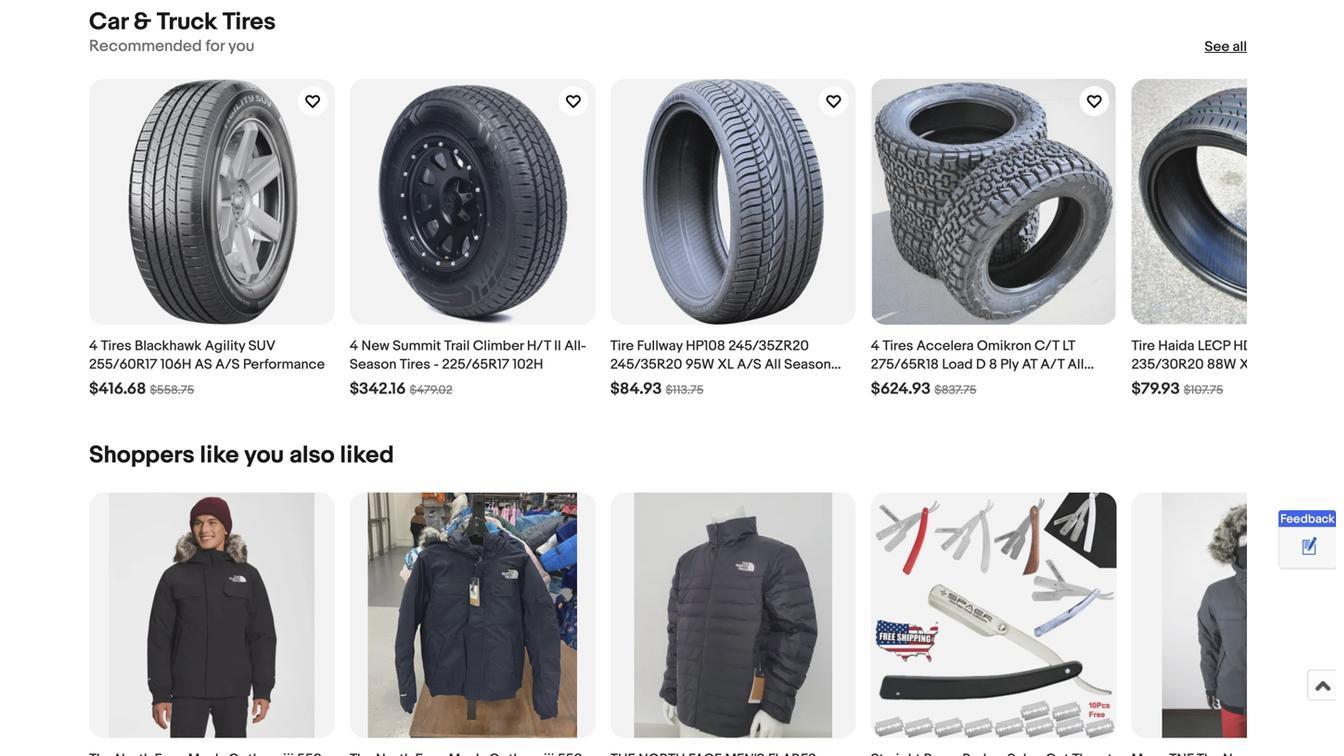 Task type: describe. For each thing, give the bounding box(es) containing it.
h/t
[[527, 338, 551, 354]]

previous price $558.75 text field
[[150, 383, 194, 398]]

$79.93
[[1132, 380, 1181, 399]]

all-
[[565, 338, 587, 354]]

suv
[[248, 338, 275, 354]]

car
[[89, 8, 128, 37]]

terrain
[[871, 375, 914, 392]]

performance inside the 4 tires blackhawk agility suv 255/60r17 106h as a/s performance $416.68 $558.75
[[243, 356, 325, 373]]

tire haida lecp hd927 235/30zr $79.93 $107.75
[[1132, 338, 1337, 399]]

trail
[[444, 338, 470, 354]]

shoppers like you also liked
[[89, 441, 394, 470]]

$837.75
[[935, 383, 977, 398]]

$624.93 $837.75
[[871, 380, 977, 399]]

d
[[977, 356, 986, 373]]

lt
[[1063, 338, 1076, 354]]

$342.16
[[350, 380, 406, 399]]

see all
[[1206, 39, 1248, 55]]

you for like
[[244, 441, 284, 470]]

245/35r20
[[611, 356, 683, 373]]

all
[[1233, 39, 1248, 55]]

climber
[[473, 338, 524, 354]]

hp108
[[686, 338, 726, 354]]

previous price $837.75 text field
[[935, 383, 977, 398]]

at
[[1023, 356, 1038, 373]]

$84.93 $113.75
[[611, 380, 704, 399]]

recommended for you
[[89, 37, 255, 56]]

you for for
[[228, 37, 255, 56]]

load
[[943, 356, 974, 373]]

235/30zr
[[1280, 338, 1337, 354]]

ii
[[554, 338, 562, 354]]

truck
[[157, 8, 217, 37]]

4 for $416.68
[[89, 338, 98, 354]]

$558.75
[[150, 383, 194, 398]]

new
[[362, 338, 390, 354]]

agility
[[205, 338, 245, 354]]

tires inside the 4 tires blackhawk agility suv 255/60r17 106h as a/s performance $416.68 $558.75
[[101, 338, 132, 354]]

$107.75
[[1184, 383, 1224, 398]]

like
[[200, 441, 239, 470]]

performance inside tire fullway hp108 245/35zr20 245/35r20 95w xl a/s all season performance
[[611, 375, 693, 392]]

$84.93
[[611, 380, 662, 399]]

hd927
[[1234, 338, 1277, 354]]

previous price $479.02 text field
[[410, 383, 453, 398]]

95w
[[686, 356, 715, 373]]

season inside tire fullway hp108 245/35zr20 245/35r20 95w xl a/s all season performance
[[785, 356, 832, 373]]

as
[[195, 356, 212, 373]]

-
[[434, 356, 439, 373]]

car & truck tires link
[[89, 8, 276, 37]]

4 tires accelera omikron c/t lt 275/65r18 load d 8 ply at a/t all terrain
[[871, 338, 1085, 392]]

liked
[[340, 441, 394, 470]]

see all link
[[1206, 38, 1248, 56]]

for
[[206, 37, 225, 56]]

4 tires blackhawk agility suv 255/60r17 106h as a/s performance $416.68 $558.75
[[89, 338, 325, 399]]

4 new summit trail climber h/t ii all- season tires - 225/65r17 102h $342.16 $479.02
[[350, 338, 587, 399]]

$113.75
[[666, 383, 704, 398]]

car & truck tires
[[89, 8, 276, 37]]

$84.93 text field
[[611, 380, 662, 399]]

tire fullway hp108 245/35zr20 245/35r20 95w xl a/s all season performance
[[611, 338, 832, 392]]

$79.93 text field
[[1132, 380, 1181, 399]]

tires inside 4 new summit trail climber h/t ii all- season tires - 225/65r17 102h $342.16 $479.02
[[400, 356, 431, 373]]

feedback
[[1281, 513, 1336, 527]]

previous price $113.75 text field
[[666, 383, 704, 398]]

a/t
[[1041, 356, 1065, 373]]

102h
[[513, 356, 544, 373]]



Task type: vqa. For each thing, say whether or not it's contained in the screenshot.


Task type: locate. For each thing, give the bounding box(es) containing it.
tire for $79.93
[[1132, 338, 1156, 354]]

255/60r17
[[89, 356, 157, 373]]

season down 245/35zr20
[[785, 356, 832, 373]]

tires down summit
[[400, 356, 431, 373]]

performance down suv
[[243, 356, 325, 373]]

tire up 245/35r20
[[611, 338, 634, 354]]

you right like
[[244, 441, 284, 470]]

tires
[[223, 8, 276, 37], [101, 338, 132, 354], [883, 338, 914, 354], [400, 356, 431, 373]]

4 up 275/65r18
[[871, 338, 880, 354]]

all inside 4 tires accelera omikron c/t lt 275/65r18 load d 8 ply at a/t all terrain
[[1068, 356, 1085, 373]]

you right for
[[228, 37, 255, 56]]

106h
[[160, 356, 192, 373]]

4 up 255/60r17
[[89, 338, 98, 354]]

haida
[[1159, 338, 1195, 354]]

1 season from the left
[[350, 356, 397, 373]]

recommended for you element
[[89, 37, 255, 57]]

1 horizontal spatial all
[[1068, 356, 1085, 373]]

1 horizontal spatial tire
[[1132, 338, 1156, 354]]

a/s right xl
[[737, 356, 762, 373]]

2 horizontal spatial 4
[[871, 338, 880, 354]]

all down 245/35zr20
[[765, 356, 782, 373]]

1 horizontal spatial performance
[[611, 375, 693, 392]]

1 a/s from the left
[[215, 356, 240, 373]]

all
[[765, 356, 782, 373], [1068, 356, 1085, 373]]

1 4 from the left
[[89, 338, 98, 354]]

4 inside 4 new summit trail climber h/t ii all- season tires - 225/65r17 102h $342.16 $479.02
[[350, 338, 359, 354]]

performance down 245/35r20
[[611, 375, 693, 392]]

4 left new
[[350, 338, 359, 354]]

tires inside 4 tires accelera omikron c/t lt 275/65r18 load d 8 ply at a/t all terrain
[[883, 338, 914, 354]]

225/65r17
[[442, 356, 510, 373]]

c/t
[[1035, 338, 1060, 354]]

0 horizontal spatial a/s
[[215, 356, 240, 373]]

1 horizontal spatial a/s
[[737, 356, 762, 373]]

season inside 4 new summit trail climber h/t ii all- season tires - 225/65r17 102h $342.16 $479.02
[[350, 356, 397, 373]]

tires up 275/65r18
[[883, 338, 914, 354]]

8
[[990, 356, 998, 373]]

2 tire from the left
[[1132, 338, 1156, 354]]

also
[[290, 441, 335, 470]]

245/35zr20
[[729, 338, 810, 354]]

0 vertical spatial performance
[[243, 356, 325, 373]]

0 horizontal spatial performance
[[243, 356, 325, 373]]

season down new
[[350, 356, 397, 373]]

3 4 from the left
[[871, 338, 880, 354]]

4 inside 4 tires accelera omikron c/t lt 275/65r18 load d 8 ply at a/t all terrain
[[871, 338, 880, 354]]

season
[[350, 356, 397, 373], [785, 356, 832, 373]]

$624.93 text field
[[871, 380, 931, 399]]

$342.16 text field
[[350, 380, 406, 399]]

performance
[[243, 356, 325, 373], [611, 375, 693, 392]]

4 inside the 4 tires blackhawk agility suv 255/60r17 106h as a/s performance $416.68 $558.75
[[89, 338, 98, 354]]

4 for $342.16
[[350, 338, 359, 354]]

0 horizontal spatial tire
[[611, 338, 634, 354]]

a/s
[[215, 356, 240, 373], [737, 356, 762, 373]]

4
[[89, 338, 98, 354], [350, 338, 359, 354], [871, 338, 880, 354]]

a/s inside the 4 tires blackhawk agility suv 255/60r17 106h as a/s performance $416.68 $558.75
[[215, 356, 240, 373]]

see
[[1206, 39, 1230, 55]]

previous price $107.75 text field
[[1184, 383, 1224, 398]]

summit
[[393, 338, 441, 354]]

1 horizontal spatial season
[[785, 356, 832, 373]]

recommended
[[89, 37, 202, 56]]

0 horizontal spatial season
[[350, 356, 397, 373]]

$479.02
[[410, 383, 453, 398]]

0 horizontal spatial all
[[765, 356, 782, 373]]

0 vertical spatial you
[[228, 37, 255, 56]]

2 season from the left
[[785, 356, 832, 373]]

1 tire from the left
[[611, 338, 634, 354]]

omikron
[[978, 338, 1032, 354]]

shoppers
[[89, 441, 195, 470]]

tire inside tire fullway hp108 245/35zr20 245/35r20 95w xl a/s all season performance
[[611, 338, 634, 354]]

tire left haida
[[1132, 338, 1156, 354]]

$416.68 text field
[[89, 380, 146, 399]]

tire for 95w
[[611, 338, 634, 354]]

tire
[[611, 338, 634, 354], [1132, 338, 1156, 354]]

$624.93
[[871, 380, 931, 399]]

tires right truck
[[223, 8, 276, 37]]

you
[[228, 37, 255, 56], [244, 441, 284, 470]]

tires up 255/60r17
[[101, 338, 132, 354]]

275/65r18
[[871, 356, 939, 373]]

a/s inside tire fullway hp108 245/35zr20 245/35r20 95w xl a/s all season performance
[[737, 356, 762, 373]]

1 all from the left
[[765, 356, 782, 373]]

lecp
[[1199, 338, 1231, 354]]

0 horizontal spatial 4
[[89, 338, 98, 354]]

blackhawk
[[135, 338, 202, 354]]

$416.68
[[89, 380, 146, 399]]

1 vertical spatial you
[[244, 441, 284, 470]]

a/s down agility
[[215, 356, 240, 373]]

ply
[[1001, 356, 1019, 373]]

xl
[[718, 356, 734, 373]]

fullway
[[637, 338, 683, 354]]

all inside tire fullway hp108 245/35zr20 245/35r20 95w xl a/s all season performance
[[765, 356, 782, 373]]

2 a/s from the left
[[737, 356, 762, 373]]

&
[[133, 8, 151, 37]]

2 4 from the left
[[350, 338, 359, 354]]

1 horizontal spatial 4
[[350, 338, 359, 354]]

1 vertical spatial performance
[[611, 375, 693, 392]]

accelera
[[917, 338, 974, 354]]

2 all from the left
[[1068, 356, 1085, 373]]

tire inside tire haida lecp hd927 235/30zr $79.93 $107.75
[[1132, 338, 1156, 354]]

all down lt
[[1068, 356, 1085, 373]]



